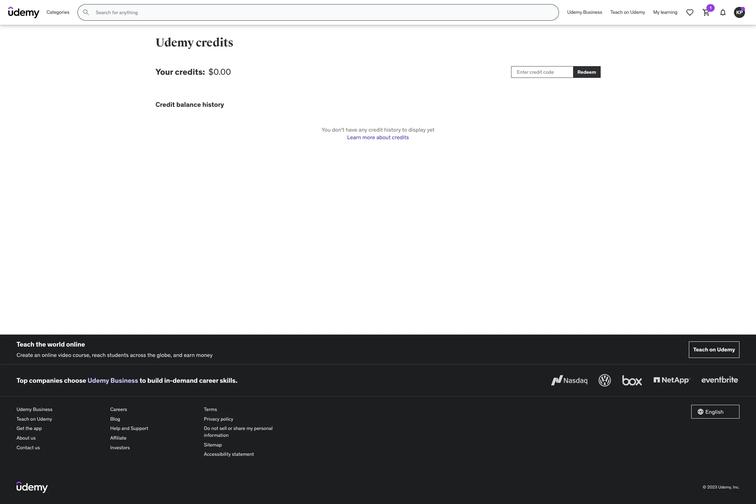 Task type: describe. For each thing, give the bounding box(es) containing it.
to inside you don't have any credit history to display yet learn more about credits
[[402, 126, 407, 133]]

0 horizontal spatial history
[[202, 100, 224, 109]]

2023
[[707, 484, 717, 489]]

world
[[47, 340, 65, 348]]

redeem button
[[573, 66, 601, 78]]

any
[[359, 126, 367, 133]]

1 vertical spatial the
[[147, 351, 155, 358]]

your
[[156, 67, 173, 77]]

affiliate
[[110, 435, 127, 441]]

2 vertical spatial udemy business link
[[17, 405, 105, 414]]

0 horizontal spatial credits
[[196, 35, 233, 50]]

or
[[228, 425, 232, 432]]

help
[[110, 425, 120, 432]]

privacy
[[204, 416, 220, 422]]

accessibility statement link
[[204, 450, 292, 459]]

you have alerts image
[[741, 7, 745, 11]]

app
[[34, 425, 42, 432]]

terms
[[204, 406, 217, 413]]

information
[[204, 432, 229, 438]]

earn
[[184, 351, 195, 358]]

nasdaq image
[[550, 373, 589, 388]]

udemy business teach on udemy get the app about us contact us
[[17, 406, 52, 451]]

udemy business
[[567, 9, 602, 15]]

across
[[130, 351, 146, 358]]

my
[[654, 9, 660, 15]]

yet
[[427, 126, 435, 133]]

english
[[706, 408, 724, 415]]

shopping cart with 1 item image
[[703, 8, 711, 17]]

skills.
[[220, 376, 237, 384]]

in-
[[164, 376, 173, 384]]

my learning
[[654, 9, 678, 15]]

do
[[204, 425, 210, 432]]

an
[[34, 351, 40, 358]]

teach the world online create an online video course, reach students across the globe, and earn money
[[17, 340, 213, 358]]

kp link
[[731, 4, 748, 21]]

inc.
[[733, 484, 740, 489]]

1 vertical spatial teach on udemy
[[693, 346, 735, 353]]

redeem
[[578, 69, 596, 75]]

1 link
[[698, 4, 715, 21]]

1 vertical spatial udemy business link
[[88, 376, 138, 384]]

choose
[[64, 376, 86, 384]]

privacy policy link
[[204, 414, 292, 424]]

categories
[[47, 9, 69, 15]]

investors link
[[110, 443, 198, 452]]

wishlist image
[[686, 8, 694, 17]]

submit search image
[[82, 8, 90, 17]]

video
[[58, 351, 71, 358]]

0 vertical spatial udemy business link
[[563, 4, 607, 21]]

credit
[[369, 126, 383, 133]]

statement
[[232, 451, 254, 457]]

don't
[[332, 126, 344, 133]]

small image
[[697, 408, 704, 415]]

learn more about credits link
[[347, 134, 409, 141]]

1
[[710, 5, 712, 10]]

volkswagen image
[[597, 373, 613, 388]]

course,
[[73, 351, 91, 358]]

personal
[[254, 425, 273, 432]]

create
[[17, 351, 33, 358]]

0 vertical spatial udemy image
[[8, 7, 40, 18]]

top
[[17, 376, 28, 384]]

sitemap
[[204, 442, 222, 448]]

netapp image
[[652, 373, 692, 388]]

1 horizontal spatial teach on udemy link
[[607, 4, 649, 21]]

credit balance history element
[[156, 100, 601, 141]]

top companies choose udemy business to build in-demand career skills.
[[17, 376, 237, 384]]

you
[[322, 126, 331, 133]]

contact us link
[[17, 443, 105, 452]]

more
[[363, 134, 375, 141]]

display
[[409, 126, 426, 133]]

sitemap link
[[204, 440, 292, 450]]

english button
[[692, 405, 740, 419]]

credit balance history
[[156, 100, 224, 109]]



Task type: vqa. For each thing, say whether or not it's contained in the screenshot.
the "Learn"
yes



Task type: locate. For each thing, give the bounding box(es) containing it.
teach inside teach the world online create an online video course, reach students across the globe, and earn money
[[17, 340, 34, 348]]

accessibility
[[204, 451, 231, 457]]

history right "balance"
[[202, 100, 224, 109]]

©
[[703, 484, 706, 489]]

credits up the $0.00
[[196, 35, 233, 50]]

teach
[[611, 9, 623, 15], [17, 340, 34, 348], [693, 346, 708, 353], [17, 416, 29, 422]]

box image
[[621, 373, 644, 388]]

0 vertical spatial the
[[36, 340, 46, 348]]

us right contact
[[35, 444, 40, 451]]

students
[[107, 351, 129, 358]]

build
[[147, 376, 163, 384]]

terms link
[[204, 405, 292, 414]]

2 horizontal spatial the
[[147, 351, 155, 358]]

on up the eventbrite image
[[710, 346, 716, 353]]

terms privacy policy do not sell or share my personal information sitemap accessibility statement
[[204, 406, 273, 457]]

notifications image
[[719, 8, 727, 17]]

history inside you don't have any credit history to display yet learn more about credits
[[384, 126, 401, 133]]

2 vertical spatial the
[[25, 425, 33, 432]]

on up app
[[30, 416, 36, 422]]

get
[[17, 425, 24, 432]]

have
[[346, 126, 357, 133]]

to left display
[[402, 126, 407, 133]]

credits right about
[[392, 134, 409, 141]]

1 horizontal spatial on
[[624, 9, 629, 15]]

us right about
[[31, 435, 36, 441]]

you don't have any credit history to display yet learn more about credits
[[322, 126, 435, 141]]

money
[[196, 351, 213, 358]]

online up course,
[[66, 340, 85, 348]]

reach
[[92, 351, 106, 358]]

eventbrite image
[[700, 373, 740, 388]]

career
[[199, 376, 218, 384]]

$0.00
[[208, 67, 231, 77]]

demand
[[173, 376, 198, 384]]

1 horizontal spatial and
[[173, 351, 182, 358]]

affiliate link
[[110, 433, 198, 443]]

teach on udemy link up the eventbrite image
[[689, 341, 740, 358]]

1 vertical spatial history
[[384, 126, 401, 133]]

my learning link
[[649, 4, 682, 21]]

the up an at left
[[36, 340, 46, 348]]

online right an at left
[[42, 351, 57, 358]]

us
[[31, 435, 36, 441], [35, 444, 40, 451]]

teach on udemy link left my
[[607, 4, 649, 21]]

share
[[233, 425, 245, 432]]

1 horizontal spatial to
[[402, 126, 407, 133]]

0 horizontal spatial teach on udemy
[[611, 9, 645, 15]]

1 horizontal spatial credits
[[392, 134, 409, 141]]

1 vertical spatial business
[[110, 376, 138, 384]]

learning
[[661, 9, 678, 15]]

0 vertical spatial online
[[66, 340, 85, 348]]

0 horizontal spatial and
[[122, 425, 130, 432]]

business inside udemy business teach on udemy get the app about us contact us
[[33, 406, 52, 413]]

udemy business link
[[563, 4, 607, 21], [88, 376, 138, 384], [17, 405, 105, 414]]

udemy,
[[718, 484, 732, 489]]

careers
[[110, 406, 127, 413]]

2 horizontal spatial on
[[710, 346, 716, 353]]

learn
[[347, 134, 361, 141]]

0 vertical spatial and
[[173, 351, 182, 358]]

1 vertical spatial on
[[710, 346, 716, 353]]

business for udemy business
[[583, 9, 602, 15]]

1 vertical spatial credits
[[392, 134, 409, 141]]

1 horizontal spatial online
[[66, 340, 85, 348]]

careers blog help and support affiliate investors
[[110, 406, 148, 451]]

your credits: $0.00
[[156, 67, 231, 77]]

2 horizontal spatial teach on udemy link
[[689, 341, 740, 358]]

and inside teach the world online create an online video course, reach students across the globe, and earn money
[[173, 351, 182, 358]]

1 horizontal spatial teach on udemy
[[693, 346, 735, 353]]

the right get
[[25, 425, 33, 432]]

0 vertical spatial teach on udemy link
[[607, 4, 649, 21]]

on inside udemy business teach on udemy get the app about us contact us
[[30, 416, 36, 422]]

and left "earn"
[[173, 351, 182, 358]]

on left my
[[624, 9, 629, 15]]

credits:
[[175, 67, 205, 77]]

about us link
[[17, 433, 105, 443]]

do not sell or share my personal information button
[[204, 424, 292, 440]]

to left 'build' at the bottom left
[[140, 376, 146, 384]]

1 horizontal spatial the
[[36, 340, 46, 348]]

2 vertical spatial on
[[30, 416, 36, 422]]

online
[[66, 340, 85, 348], [42, 351, 57, 358]]

0 vertical spatial business
[[583, 9, 602, 15]]

on
[[624, 9, 629, 15], [710, 346, 716, 353], [30, 416, 36, 422]]

0 horizontal spatial online
[[42, 351, 57, 358]]

companies
[[29, 376, 63, 384]]

kp
[[736, 9, 743, 15]]

1 vertical spatial us
[[35, 444, 40, 451]]

about
[[17, 435, 30, 441]]

blog link
[[110, 414, 198, 424]]

get the app link
[[17, 424, 105, 433]]

udemy image
[[8, 7, 40, 18], [17, 481, 48, 493]]

© 2023 udemy, inc.
[[703, 484, 740, 489]]

the left globe, at the left bottom
[[147, 351, 155, 358]]

business for udemy business teach on udemy get the app about us contact us
[[33, 406, 52, 413]]

to
[[402, 126, 407, 133], [140, 376, 146, 384]]

1 vertical spatial online
[[42, 351, 57, 358]]

1 vertical spatial and
[[122, 425, 130, 432]]

2 horizontal spatial business
[[583, 9, 602, 15]]

and inside 'careers blog help and support affiliate investors'
[[122, 425, 130, 432]]

and right help
[[122, 425, 130, 432]]

udemy
[[567, 9, 582, 15], [630, 9, 645, 15], [156, 35, 194, 50], [717, 346, 735, 353], [88, 376, 109, 384], [17, 406, 32, 413], [37, 416, 52, 422]]

1 vertical spatial to
[[140, 376, 146, 384]]

balance
[[176, 100, 201, 109]]

Enter credit code text field
[[511, 66, 573, 78]]

policy
[[221, 416, 233, 422]]

teach on udemy link
[[607, 4, 649, 21], [689, 341, 740, 358], [17, 414, 105, 424]]

not
[[211, 425, 218, 432]]

1 vertical spatial udemy image
[[17, 481, 48, 493]]

credits
[[196, 35, 233, 50], [392, 134, 409, 141]]

0 vertical spatial us
[[31, 435, 36, 441]]

about
[[377, 134, 391, 141]]

teach on udemy link up about us link
[[17, 414, 105, 424]]

0 vertical spatial on
[[624, 9, 629, 15]]

history up about
[[384, 126, 401, 133]]

teach on udemy up the eventbrite image
[[693, 346, 735, 353]]

0 horizontal spatial business
[[33, 406, 52, 413]]

2 vertical spatial teach on udemy link
[[17, 414, 105, 424]]

my
[[247, 425, 253, 432]]

investors
[[110, 444, 130, 451]]

Search for anything text field
[[95, 7, 551, 18]]

teach inside udemy business teach on udemy get the app about us contact us
[[17, 416, 29, 422]]

2 vertical spatial business
[[33, 406, 52, 413]]

1 horizontal spatial business
[[110, 376, 138, 384]]

contact
[[17, 444, 34, 451]]

0 horizontal spatial to
[[140, 376, 146, 384]]

0 horizontal spatial the
[[25, 425, 33, 432]]

1 vertical spatial teach on udemy link
[[689, 341, 740, 358]]

0 vertical spatial credits
[[196, 35, 233, 50]]

careers link
[[110, 405, 198, 414]]

credits inside you don't have any credit history to display yet learn more about credits
[[392, 134, 409, 141]]

categories button
[[42, 4, 74, 21]]

0 vertical spatial to
[[402, 126, 407, 133]]

sell
[[220, 425, 227, 432]]

history
[[202, 100, 224, 109], [384, 126, 401, 133]]

0 vertical spatial history
[[202, 100, 224, 109]]

help and support link
[[110, 424, 198, 433]]

and
[[173, 351, 182, 358], [122, 425, 130, 432]]

globe,
[[157, 351, 172, 358]]

0 vertical spatial teach on udemy
[[611, 9, 645, 15]]

udemy credits
[[156, 35, 233, 50]]

0 horizontal spatial on
[[30, 416, 36, 422]]

0 horizontal spatial teach on udemy link
[[17, 414, 105, 424]]

blog
[[110, 416, 120, 422]]

credit
[[156, 100, 175, 109]]

1 horizontal spatial history
[[384, 126, 401, 133]]

teach on udemy left my
[[611, 9, 645, 15]]

the inside udemy business teach on udemy get the app about us contact us
[[25, 425, 33, 432]]



